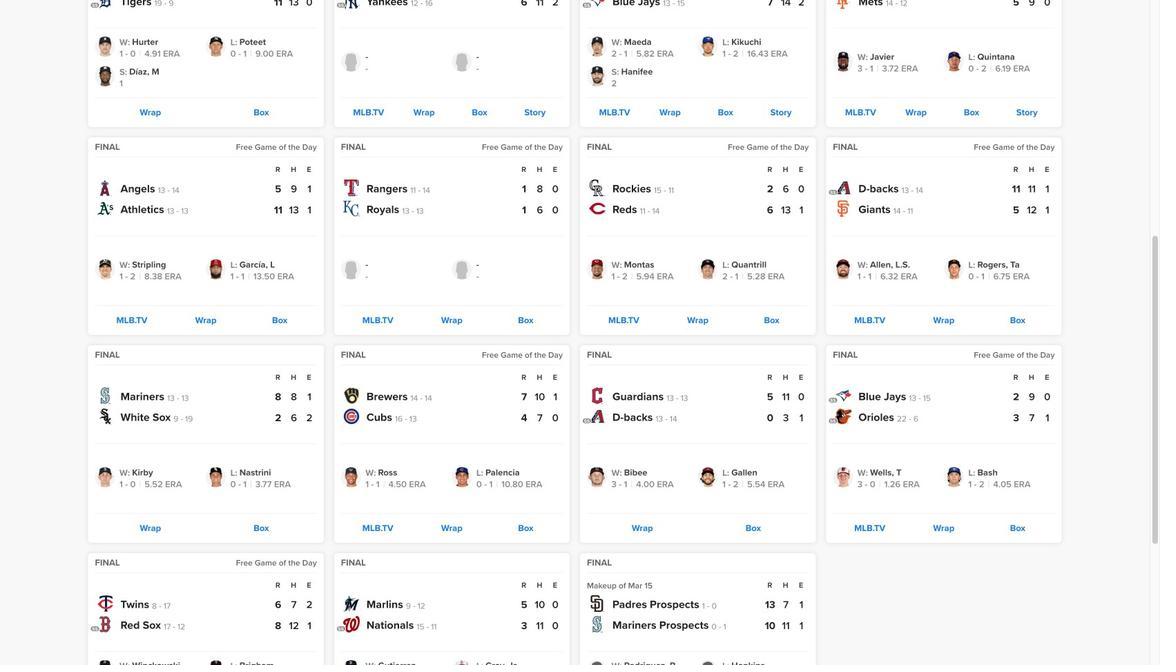 Task type: vqa. For each thing, say whether or not it's contained in the screenshot.
topmost are
no



Task type: describe. For each thing, give the bounding box(es) containing it.
tigers image
[[97, 0, 114, 9]]

montas image
[[587, 259, 607, 279]]

javier image
[[833, 51, 853, 71]]

allen, l.s. image
[[833, 259, 853, 279]]

hurter image
[[95, 37, 115, 57]]

giants image
[[835, 200, 852, 217]]

angels image
[[97, 180, 114, 196]]

mets image
[[835, 0, 852, 9]]

mariners prospects image
[[589, 616, 606, 633]]

royals image
[[343, 200, 360, 217]]

1 horizontal spatial d backs image
[[835, 180, 852, 196]]

hanifee image
[[587, 66, 607, 86]]

0 horizontal spatial d backs image
[[589, 408, 606, 425]]

maeda image
[[587, 37, 607, 57]]

guardians image
[[589, 388, 606, 404]]

rangers image
[[343, 180, 360, 196]]

twins image
[[97, 595, 114, 612]]

poteet image
[[206, 37, 226, 57]]

white sox image
[[97, 408, 114, 425]]

nationals image
[[343, 616, 360, 633]]

kirby image
[[95, 467, 115, 487]]

yankees image
[[343, 0, 360, 9]]

reds image
[[589, 200, 606, 217]]



Task type: locate. For each thing, give the bounding box(es) containing it.
ross image
[[341, 467, 361, 487]]

0 horizontal spatial blue jays image
[[589, 0, 606, 9]]

blue jays image up orioles image
[[835, 388, 852, 404]]

nastrini image
[[206, 467, 226, 487]]

gallen image
[[698, 467, 718, 487]]

athletics image
[[97, 200, 114, 217]]

cubs image
[[343, 408, 360, 425]]

0 vertical spatial d backs image
[[835, 180, 852, 196]]

blue jays image up 'maeda' icon
[[589, 0, 606, 9]]

palencia image
[[452, 467, 472, 487]]

brewers image
[[343, 388, 360, 404]]

red sox image
[[97, 616, 114, 633]]

1 vertical spatial blue jays image
[[835, 388, 852, 404]]

kikuchi image
[[698, 37, 718, 57]]

bash image
[[944, 467, 964, 487]]

quantrill image
[[698, 259, 718, 279]]

bibee image
[[587, 467, 607, 487]]

rogers, ta image
[[944, 259, 964, 279]]

díaz, m image
[[95, 66, 115, 86]]

blue jays image
[[589, 0, 606, 9], [835, 388, 852, 404]]

0 vertical spatial blue jays image
[[589, 0, 606, 9]]

wells, t image
[[833, 467, 853, 487]]

padres prospects image
[[589, 595, 606, 612]]

rockies image
[[589, 180, 606, 196]]

marlins image
[[343, 595, 360, 612]]

1 vertical spatial d backs image
[[589, 408, 606, 425]]

garcía, l image
[[206, 259, 226, 279]]

stripling image
[[95, 259, 115, 279]]

d backs image up giants image at the right top
[[835, 180, 852, 196]]

d backs image down the guardians icon
[[589, 408, 606, 425]]

quintana image
[[944, 51, 964, 71]]

mariners image
[[97, 388, 114, 404]]

1 horizontal spatial blue jays image
[[835, 388, 852, 404]]

orioles image
[[835, 408, 852, 425]]

d backs image
[[835, 180, 852, 196], [589, 408, 606, 425]]



